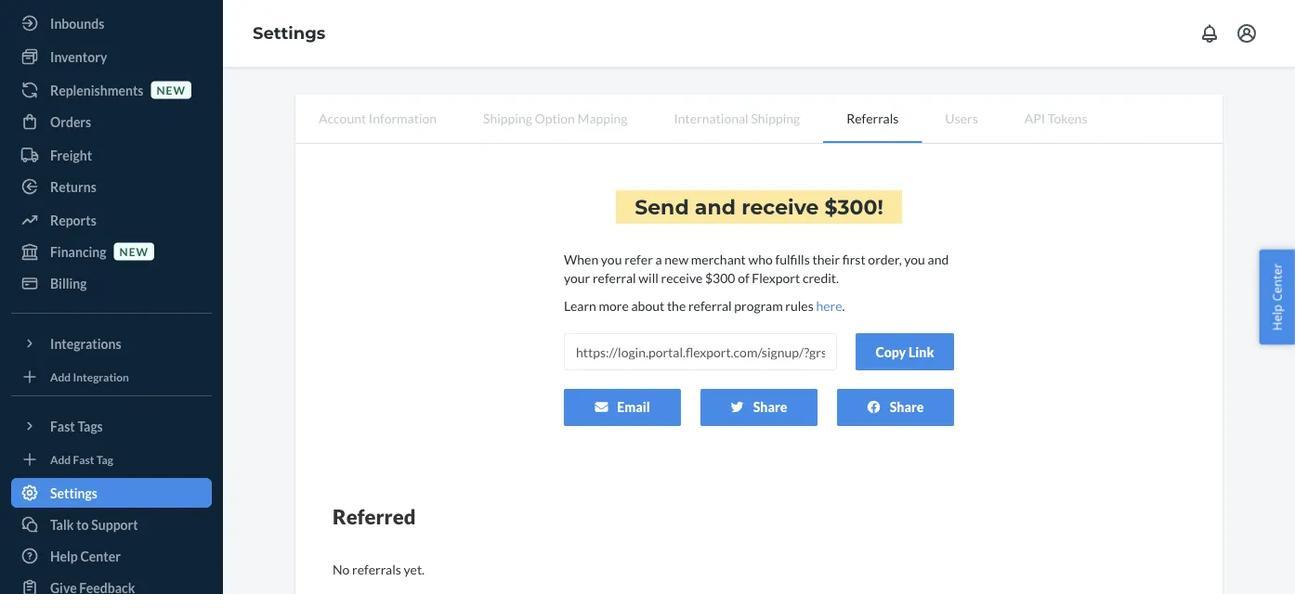 Task type: vqa. For each thing, say whether or not it's contained in the screenshot.
the here on the bottom
yes



Task type: locate. For each thing, give the bounding box(es) containing it.
copy link
[[876, 345, 935, 360]]

1 share from the left
[[754, 399, 788, 415]]

center
[[1269, 264, 1286, 302], [80, 549, 121, 565]]

0 vertical spatial $300
[[825, 195, 878, 220]]

financing
[[50, 244, 107, 260]]

help inside help center button
[[1269, 305, 1286, 331]]

new right 'a'
[[665, 252, 689, 267]]

settings inside settings link
[[50, 486, 98, 502]]

api
[[1025, 110, 1046, 126]]

0 horizontal spatial settings
[[50, 486, 98, 502]]

a
[[656, 252, 662, 267]]

1 vertical spatial settings link
[[11, 479, 212, 508]]

receive up fulfills
[[742, 195, 819, 220]]

talk to support button
[[11, 510, 212, 540]]

and right "order,"
[[928, 252, 949, 267]]

1 horizontal spatial and
[[928, 252, 949, 267]]

0 vertical spatial settings
[[253, 23, 326, 43]]

0 vertical spatial help
[[1269, 305, 1286, 331]]

who
[[749, 252, 773, 267]]

add
[[50, 370, 71, 384], [50, 453, 71, 467]]

0 horizontal spatial share link
[[701, 390, 818, 427]]

0 vertical spatial fast
[[50, 419, 75, 435]]

1 horizontal spatial share link
[[838, 390, 955, 427]]

1 horizontal spatial center
[[1269, 264, 1286, 302]]

0 horizontal spatial you
[[601, 252, 622, 267]]

$300
[[825, 195, 878, 220], [706, 270, 736, 286]]

flexport
[[752, 270, 801, 286]]

2 horizontal spatial new
[[665, 252, 689, 267]]

account information tab
[[296, 95, 460, 141]]

1 horizontal spatial share
[[890, 399, 924, 415]]

1 vertical spatial settings
[[50, 486, 98, 502]]

1 horizontal spatial receive
[[742, 195, 819, 220]]

0 horizontal spatial shipping
[[483, 110, 533, 126]]

$300 down merchant
[[706, 270, 736, 286]]

shipping option mapping tab
[[460, 95, 651, 141]]

referral
[[593, 270, 636, 286], [689, 298, 732, 314]]

of
[[738, 270, 750, 286]]

help center button
[[1260, 250, 1296, 345]]

1 share link from the left
[[701, 390, 818, 427]]

share link
[[701, 390, 818, 427], [838, 390, 955, 427]]

share for facebook image
[[890, 399, 924, 415]]

0 vertical spatial center
[[1269, 264, 1286, 302]]

returns
[[50, 179, 97, 195]]

fast tags button
[[11, 412, 212, 442]]

add for add fast tag
[[50, 453, 71, 467]]

1 horizontal spatial you
[[905, 252, 926, 267]]

shipping right the international
[[751, 110, 801, 126]]

1 horizontal spatial help center
[[1269, 264, 1286, 331]]

account
[[319, 110, 366, 126]]

returns link
[[11, 172, 212, 202]]

0 horizontal spatial and
[[695, 195, 736, 220]]

new inside when you refer a new merchant who fulfills their first order, you and your referral will receive
[[665, 252, 689, 267]]

shipping
[[483, 110, 533, 126], [751, 110, 801, 126]]

shipping inside 'tab'
[[751, 110, 801, 126]]

0 vertical spatial referral
[[593, 270, 636, 286]]

facebook image
[[868, 401, 881, 414]]

shipping left option
[[483, 110, 533, 126]]

1 horizontal spatial new
[[157, 83, 186, 97]]

share right facebook image
[[890, 399, 924, 415]]

new
[[157, 83, 186, 97], [120, 245, 149, 258], [665, 252, 689, 267]]

replenishments
[[50, 82, 144, 98]]

order,
[[869, 252, 902, 267]]

!
[[878, 195, 884, 220]]

None text field
[[564, 334, 838, 371]]

users
[[946, 110, 979, 126]]

account information
[[319, 110, 437, 126]]

tab list
[[296, 95, 1223, 144]]

1 horizontal spatial $300
[[825, 195, 878, 220]]

integration
[[73, 370, 129, 384]]

0 horizontal spatial $300
[[706, 270, 736, 286]]

link
[[909, 345, 935, 360]]

1 horizontal spatial help
[[1269, 305, 1286, 331]]

1 horizontal spatial shipping
[[751, 110, 801, 126]]

fast
[[50, 419, 75, 435], [73, 453, 94, 467]]

1 vertical spatial $300
[[706, 270, 736, 286]]

1 vertical spatial help
[[50, 549, 78, 565]]

1 vertical spatial receive
[[661, 270, 703, 286]]

1 horizontal spatial settings link
[[253, 23, 326, 43]]

1 you from the left
[[601, 252, 622, 267]]

2 share from the left
[[890, 399, 924, 415]]

0 horizontal spatial receive
[[661, 270, 703, 286]]

1 vertical spatial center
[[80, 549, 121, 565]]

tab list containing account information
[[296, 95, 1223, 144]]

fast left the tags
[[50, 419, 75, 435]]

referral up more in the left bottom of the page
[[593, 270, 636, 286]]

when you refer a new merchant who fulfills their first order, you and your referral will receive
[[564, 252, 949, 286]]

add left the integration
[[50, 370, 71, 384]]

settings
[[253, 23, 326, 43], [50, 486, 98, 502]]

receive
[[742, 195, 819, 220], [661, 270, 703, 286]]

add fast tag
[[50, 453, 113, 467]]

you left refer
[[601, 252, 622, 267]]

share
[[754, 399, 788, 415], [890, 399, 924, 415]]

no referrals yet.
[[333, 562, 425, 578]]

1 horizontal spatial settings
[[253, 23, 326, 43]]

.
[[843, 298, 845, 314]]

new up orders link at the left top of page
[[157, 83, 186, 97]]

help inside help center link
[[50, 549, 78, 565]]

and up merchant
[[695, 195, 736, 220]]

new down reports link
[[120, 245, 149, 258]]

1 horizontal spatial referral
[[689, 298, 732, 314]]

1 vertical spatial and
[[928, 252, 949, 267]]

open account menu image
[[1236, 22, 1259, 45]]

1 vertical spatial help center
[[50, 549, 121, 565]]

2 share link from the left
[[838, 390, 955, 427]]

your
[[564, 270, 590, 286]]

you
[[601, 252, 622, 267], [905, 252, 926, 267]]

0 vertical spatial help center
[[1269, 264, 1286, 331]]

0 horizontal spatial share
[[754, 399, 788, 415]]

2 shipping from the left
[[751, 110, 801, 126]]

1 add from the top
[[50, 370, 71, 384]]

here
[[817, 298, 843, 314]]

merchant
[[691, 252, 746, 267]]

information
[[369, 110, 437, 126]]

2 add from the top
[[50, 453, 71, 467]]

to
[[76, 517, 89, 533]]

integrations
[[50, 336, 121, 352]]

help
[[1269, 305, 1286, 331], [50, 549, 78, 565]]

add down "fast tags"
[[50, 453, 71, 467]]

their
[[813, 252, 840, 267]]

0 vertical spatial add
[[50, 370, 71, 384]]

referrals
[[352, 562, 401, 578]]

receive up the
[[661, 270, 703, 286]]

help center
[[1269, 264, 1286, 331], [50, 549, 121, 565]]

0 horizontal spatial referral
[[593, 270, 636, 286]]

tag
[[96, 453, 113, 467]]

0 horizontal spatial help
[[50, 549, 78, 565]]

and
[[695, 195, 736, 220], [928, 252, 949, 267]]

0 horizontal spatial new
[[120, 245, 149, 258]]

$300 up first
[[825, 195, 878, 220]]

settings link
[[253, 23, 326, 43], [11, 479, 212, 508]]

add fast tag link
[[11, 449, 212, 471]]

talk
[[50, 517, 74, 533]]

referral right the
[[689, 298, 732, 314]]

1 shipping from the left
[[483, 110, 533, 126]]

fast left tag
[[73, 453, 94, 467]]

fulfills
[[776, 252, 810, 267]]

1 vertical spatial add
[[50, 453, 71, 467]]

you right "order,"
[[905, 252, 926, 267]]

share right twitter icon
[[754, 399, 788, 415]]

0 vertical spatial settings link
[[253, 23, 326, 43]]

and inside when you refer a new merchant who fulfills their first order, you and your referral will receive
[[928, 252, 949, 267]]

refer
[[625, 252, 653, 267]]

referrals tab
[[824, 95, 922, 143]]

0 horizontal spatial center
[[80, 549, 121, 565]]



Task type: describe. For each thing, give the bounding box(es) containing it.
the
[[667, 298, 686, 314]]

send
[[635, 195, 689, 220]]

more
[[599, 298, 629, 314]]

fast tags
[[50, 419, 103, 435]]

learn more about the referral program rules here .
[[564, 298, 845, 314]]

yet.
[[404, 562, 425, 578]]

email
[[617, 399, 650, 415]]

credit.
[[803, 270, 839, 286]]

envelope image
[[595, 401, 608, 414]]

help center link
[[11, 542, 212, 572]]

0 vertical spatial receive
[[742, 195, 819, 220]]

billing link
[[11, 269, 212, 298]]

fast inside dropdown button
[[50, 419, 75, 435]]

add for add integration
[[50, 370, 71, 384]]

reports
[[50, 212, 96, 228]]

0 horizontal spatial settings link
[[11, 479, 212, 508]]

orders
[[50, 114, 91, 130]]

here link
[[817, 298, 843, 314]]

api tokens tab
[[1002, 95, 1111, 141]]

rules
[[786, 298, 814, 314]]

billing
[[50, 276, 87, 291]]

center inside button
[[1269, 264, 1286, 302]]

0 vertical spatial and
[[695, 195, 736, 220]]

integrations button
[[11, 329, 212, 359]]

reports link
[[11, 205, 212, 235]]

2 you from the left
[[905, 252, 926, 267]]

when
[[564, 252, 599, 267]]

inventory
[[50, 49, 107, 65]]

new for replenishments
[[157, 83, 186, 97]]

international
[[674, 110, 749, 126]]

international shipping
[[674, 110, 801, 126]]

first
[[843, 252, 866, 267]]

send and receive $300 !
[[635, 195, 884, 220]]

freight link
[[11, 140, 212, 170]]

mapping
[[578, 110, 628, 126]]

new for financing
[[120, 245, 149, 258]]

program
[[735, 298, 783, 314]]

share for twitter icon
[[754, 399, 788, 415]]

add integration
[[50, 370, 129, 384]]

no
[[333, 562, 350, 578]]

copy
[[876, 345, 907, 360]]

support
[[91, 517, 138, 533]]

$300 of flexport credit.
[[706, 270, 839, 286]]

copy link button
[[856, 334, 955, 371]]

1 vertical spatial fast
[[73, 453, 94, 467]]

inbounds link
[[11, 8, 212, 38]]

international shipping tab
[[651, 95, 824, 141]]

about
[[632, 298, 665, 314]]

twitter image
[[731, 401, 744, 414]]

shipping option mapping
[[483, 110, 628, 126]]

inventory link
[[11, 42, 212, 72]]

tokens
[[1048, 110, 1088, 126]]

freight
[[50, 147, 92, 163]]

users tab
[[922, 95, 1002, 141]]

inbounds
[[50, 15, 104, 31]]

referred
[[333, 505, 416, 529]]

orders link
[[11, 107, 212, 137]]

api tokens
[[1025, 110, 1088, 126]]

will
[[639, 270, 659, 286]]

help center inside button
[[1269, 264, 1286, 331]]

referral inside when you refer a new merchant who fulfills their first order, you and your referral will receive
[[593, 270, 636, 286]]

option
[[535, 110, 575, 126]]

1 vertical spatial referral
[[689, 298, 732, 314]]

learn
[[564, 298, 597, 314]]

shipping inside tab
[[483, 110, 533, 126]]

open notifications image
[[1199, 22, 1221, 45]]

add integration link
[[11, 366, 212, 389]]

referrals
[[847, 110, 899, 126]]

tags
[[78, 419, 103, 435]]

receive inside when you refer a new merchant who fulfills their first order, you and your referral will receive
[[661, 270, 703, 286]]

talk to support
[[50, 517, 138, 533]]

email link
[[564, 390, 681, 427]]

0 horizontal spatial help center
[[50, 549, 121, 565]]



